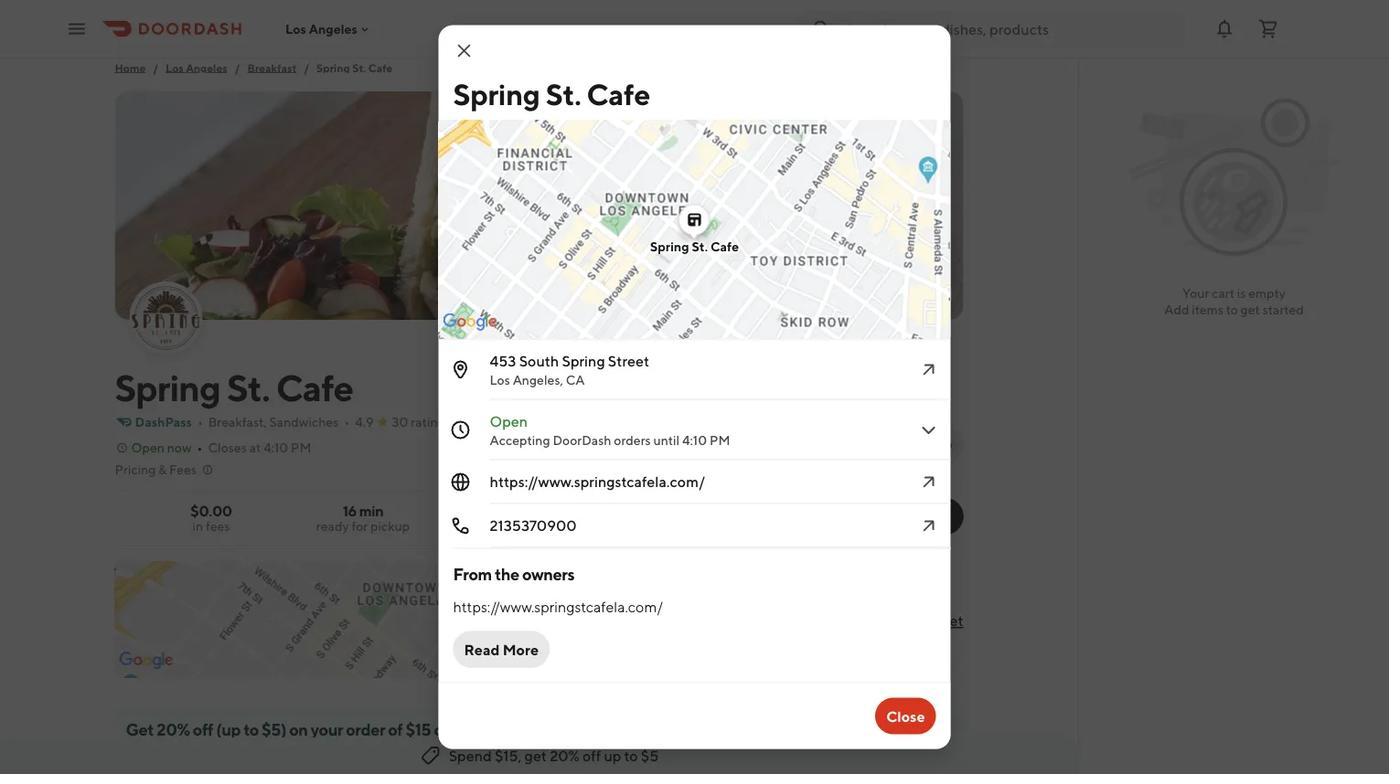 Task type: vqa. For each thing, say whether or not it's contained in the screenshot.
98%
no



Task type: describe. For each thing, give the bounding box(es) containing it.
notification bell image
[[1214, 18, 1236, 40]]

south for 453 south spring street
[[834, 612, 873, 630]]

to for spend
[[624, 748, 638, 765]]

$15,
[[495, 748, 522, 765]]

angeles,
[[513, 372, 563, 387]]

street for 453 south spring street los angeles, ca
[[608, 352, 650, 370]]

los angeles button
[[285, 21, 372, 36]]

• right now
[[197, 440, 203, 456]]

2
[[890, 287, 898, 302]]

pickup
[[370, 519, 410, 534]]

south for 453 south spring street los angeles, ca
[[519, 352, 559, 370]]

453 for 453 south spring street
[[804, 612, 831, 630]]

home
[[115, 61, 146, 74]]

from the owners
[[453, 565, 575, 585]]

powered by google image inside spring st. cafe dialog
[[443, 313, 497, 332]]

orders
[[614, 433, 651, 448]]

4:10 inside open accepting doordash orders until 4:10 pm
[[682, 433, 707, 448]]

2135370900
[[490, 517, 577, 534]]

16 inside 16 min ready for pickup
[[343, 503, 357, 520]]

add
[[1165, 302, 1190, 317]]

$0.00 in fees
[[191, 503, 232, 534]]

order methods option group
[[786, 499, 964, 535]]

2 photos
[[890, 287, 942, 302]]

spring inside 453 south spring street los angeles, ca
[[562, 352, 605, 370]]

pricing & fees button
[[115, 461, 215, 479]]

• closes at 4:10 pm
[[197, 440, 312, 456]]

owners
[[522, 565, 575, 585]]

pickup
[[900, 502, 942, 517]]

accepting
[[490, 433, 550, 448]]

get 20% off (up to $5) on your order of $15 or more from this store.
[[126, 720, 449, 762]]

spring st. cafe dialog
[[305, 25, 1008, 750]]

fees
[[169, 462, 197, 478]]

map region for leftmost powered by google image
[[62, 495, 999, 729]]

store.
[[233, 742, 274, 762]]

is
[[1238, 286, 1246, 301]]

30
[[392, 415, 408, 430]]

cart
[[1212, 286, 1235, 301]]

(up
[[216, 720, 241, 740]]

• right dashpass
[[197, 415, 203, 430]]

to for your
[[1226, 302, 1238, 317]]

click item image for orders
[[918, 419, 940, 441]]

sandwiches
[[269, 415, 339, 430]]

more
[[126, 742, 164, 762]]

more info button
[[865, 430, 964, 459]]

more inside button
[[895, 437, 926, 452]]

mi
[[490, 415, 504, 430]]

453 south spring street
[[804, 612, 964, 630]]

close spring st. cafe image
[[453, 40, 475, 62]]

home link
[[115, 59, 146, 77]]

read more button
[[453, 632, 550, 668]]

this
[[204, 742, 230, 762]]

open accepting doordash orders until 4:10 pm
[[490, 413, 730, 448]]

empty
[[1249, 286, 1286, 301]]

0 items, open order cart image
[[1258, 18, 1280, 40]]

more inside 'button'
[[503, 641, 539, 659]]

your
[[1183, 286, 1210, 301]]

doordash
[[553, 433, 612, 448]]

of
[[388, 720, 403, 740]]

1 vertical spatial los
[[166, 61, 184, 74]]

open menu image
[[66, 18, 88, 40]]

started
[[1263, 302, 1304, 317]]

open for open accepting doordash orders until 4:10 pm
[[490, 413, 528, 430]]

to inside get 20% off (up to $5) on your order of $15 or more from this store.
[[244, 720, 259, 740]]

closes
[[208, 440, 247, 456]]

your
[[311, 720, 343, 740]]

your cart is empty add items to get started
[[1165, 286, 1304, 317]]

pm inside open accepting doordash orders until 4:10 pm
[[710, 433, 730, 448]]

los angeles link
[[166, 59, 228, 77]]

los angeles
[[285, 21, 358, 36]]

click item image for street
[[918, 359, 940, 381]]

click item image for 2135370900
[[918, 515, 940, 537]]

more info
[[895, 437, 953, 452]]

dashpass
[[135, 415, 192, 430]]

1 vertical spatial https://www.springstcafela.com/
[[453, 598, 663, 616]]

2 / from the left
[[235, 61, 240, 74]]

open now
[[131, 440, 192, 456]]

$5)
[[262, 720, 286, 740]]

$0.00
[[191, 503, 232, 520]]

from
[[453, 565, 492, 585]]

1 vertical spatial get
[[525, 748, 547, 765]]

breakfast,
[[208, 415, 267, 430]]

in
[[193, 519, 203, 534]]

$5
[[641, 748, 659, 765]]

0 horizontal spatial powered by google image
[[119, 652, 173, 671]]

up
[[604, 748, 622, 765]]

los inside 453 south spring street los angeles, ca
[[490, 372, 510, 387]]

delivery
[[808, 502, 857, 517]]

read
[[464, 641, 500, 659]]

until
[[654, 433, 680, 448]]

1 / from the left
[[153, 61, 158, 74]]

2 photos button
[[861, 280, 953, 309]]

• left 0.6
[[456, 415, 462, 430]]

close button
[[876, 698, 936, 735]]



Task type: locate. For each thing, give the bounding box(es) containing it.
453
[[490, 352, 516, 370], [804, 612, 831, 630]]

street for 453 south spring street
[[922, 612, 964, 630]]

click item image up the pickup
[[918, 472, 940, 494]]

30 ratings •
[[392, 415, 462, 430]]

/ right breakfast
[[304, 61, 309, 74]]

pm down sandwiches
[[291, 440, 312, 456]]

st.
[[352, 61, 366, 74], [546, 77, 581, 112], [692, 239, 708, 254], [692, 239, 708, 254], [227, 366, 270, 409]]

1 vertical spatial angeles
[[186, 61, 228, 74]]

pm right the until
[[710, 433, 730, 448]]

0 horizontal spatial 4:10
[[264, 440, 288, 456]]

los right home in the top left of the page
[[166, 61, 184, 74]]

1 vertical spatial 453
[[804, 612, 831, 630]]

0 horizontal spatial 453
[[490, 352, 516, 370]]

0 vertical spatial get
[[1241, 302, 1261, 317]]

1 horizontal spatial south
[[834, 612, 873, 630]]

now
[[167, 440, 192, 456]]

• left 4.9
[[344, 415, 350, 430]]

off
[[193, 720, 213, 740], [583, 748, 601, 765]]

map region
[[305, 105, 1008, 573], [62, 495, 999, 729]]

1 vertical spatial 20%
[[550, 748, 580, 765]]

or
[[434, 720, 449, 740]]

get down the is
[[1241, 302, 1261, 317]]

close
[[887, 708, 925, 725]]

0 horizontal spatial /
[[153, 61, 158, 74]]

min down the pickup
[[918, 518, 937, 531]]

1 horizontal spatial 20%
[[550, 748, 580, 765]]

1 horizontal spatial /
[[235, 61, 240, 74]]

click item image down more info at bottom right
[[918, 515, 940, 537]]

min inside the pickup 16 min
[[918, 518, 937, 531]]

los up breakfast
[[285, 21, 306, 36]]

los
[[285, 21, 306, 36], [166, 61, 184, 74], [490, 372, 510, 387]]

map region containing spring st. cafe
[[305, 105, 1008, 573]]

click item image
[[918, 359, 940, 381], [918, 419, 940, 441]]

1 vertical spatial to
[[244, 720, 259, 740]]

order
[[346, 720, 385, 740]]

0 vertical spatial powered by google image
[[443, 313, 497, 332]]

off inside get 20% off (up to $5) on your order of $15 or more from this store.
[[193, 720, 213, 740]]

0 vertical spatial south
[[519, 352, 559, 370]]

home / los angeles / breakfast / spring st. cafe
[[115, 61, 393, 74]]

fees
[[206, 519, 230, 534]]

click item image up more info at bottom right
[[918, 359, 940, 381]]

1 horizontal spatial open
[[490, 413, 528, 430]]

at
[[249, 440, 261, 456]]

breakfast, sandwiches
[[208, 415, 339, 430]]

0 vertical spatial street
[[608, 352, 650, 370]]

1 horizontal spatial 453
[[804, 612, 831, 630]]

get
[[126, 720, 154, 740]]

4.9
[[355, 415, 374, 430]]

dashpass •
[[135, 415, 203, 430]]

map region for powered by google image within the spring st. cafe dialog
[[305, 105, 1008, 573]]

pricing & fees
[[115, 462, 197, 478]]

0.6
[[467, 415, 487, 430]]

min
[[359, 503, 384, 520], [918, 518, 937, 531]]

1 horizontal spatial off
[[583, 748, 601, 765]]

https://www.springstcafela.com/ down the doordash
[[490, 473, 705, 490]]

4:10 right the until
[[682, 433, 707, 448]]

spring st. cafe image
[[115, 91, 964, 320], [131, 284, 201, 353]]

spring
[[317, 61, 350, 74], [453, 77, 540, 112], [650, 239, 689, 254], [650, 239, 689, 254], [562, 352, 605, 370], [115, 366, 220, 409], [876, 612, 920, 630]]

0 vertical spatial los
[[285, 21, 306, 36]]

2 vertical spatial los
[[490, 372, 510, 387]]

powered by google image
[[443, 313, 497, 332], [119, 652, 173, 671]]

16 left 'pickup'
[[343, 503, 357, 520]]

$$
[[520, 415, 535, 430]]

off left (up
[[193, 720, 213, 740]]

1 horizontal spatial los
[[285, 21, 306, 36]]

2 horizontal spatial to
[[1226, 302, 1238, 317]]

0 vertical spatial more
[[895, 437, 926, 452]]

none radio containing pickup
[[878, 499, 964, 535]]

453 south spring street los angeles, ca
[[490, 352, 650, 387]]

0 horizontal spatial open
[[131, 440, 165, 456]]

0 vertical spatial to
[[1226, 302, 1238, 317]]

south
[[519, 352, 559, 370], [834, 612, 873, 630]]

2 click item image from the top
[[918, 515, 940, 537]]

453 south spring street link
[[804, 612, 964, 630]]

0 vertical spatial angeles
[[309, 21, 358, 36]]

1 vertical spatial click item image
[[918, 419, 940, 441]]

spend
[[449, 748, 492, 765]]

1 vertical spatial south
[[834, 612, 873, 630]]

read more
[[464, 641, 539, 659]]

on
[[289, 720, 308, 740]]

3 / from the left
[[304, 61, 309, 74]]

cafe
[[368, 61, 393, 74], [587, 77, 650, 112], [711, 239, 739, 254], [711, 239, 739, 254], [276, 366, 353, 409]]

1 vertical spatial off
[[583, 748, 601, 765]]

0 horizontal spatial more
[[503, 641, 539, 659]]

1 horizontal spatial angeles
[[309, 21, 358, 36]]

&
[[158, 462, 167, 478]]

ca
[[566, 372, 585, 387]]

info
[[929, 437, 953, 452]]

get inside your cart is empty add items to get started
[[1241, 302, 1261, 317]]

open
[[490, 413, 528, 430], [131, 440, 165, 456]]

0 horizontal spatial street
[[608, 352, 650, 370]]

open up "pricing & fees"
[[131, 440, 165, 456]]

16 down the pickup
[[905, 518, 916, 531]]

items
[[1192, 302, 1224, 317]]

los left the angeles,
[[490, 372, 510, 387]]

1 horizontal spatial street
[[922, 612, 964, 630]]

2 horizontal spatial /
[[304, 61, 309, 74]]

/
[[153, 61, 158, 74], [235, 61, 240, 74], [304, 61, 309, 74]]

1 horizontal spatial min
[[918, 518, 937, 531]]

1 horizontal spatial 4:10
[[682, 433, 707, 448]]

/ right home in the top left of the page
[[153, 61, 158, 74]]

None radio
[[878, 499, 964, 535]]

4:10
[[682, 433, 707, 448], [264, 440, 288, 456]]

0 horizontal spatial to
[[244, 720, 259, 740]]

• right mi
[[509, 415, 515, 430]]

more left info at the bottom of page
[[895, 437, 926, 452]]

photos
[[900, 287, 942, 302]]

ratings
[[411, 415, 451, 430]]

•
[[197, 415, 203, 430], [344, 415, 350, 430], [456, 415, 462, 430], [509, 415, 515, 430], [197, 440, 203, 456]]

angeles up home / los angeles / breakfast / spring st. cafe
[[309, 21, 358, 36]]

breakfast
[[247, 61, 297, 74]]

1 horizontal spatial to
[[624, 748, 638, 765]]

to
[[1226, 302, 1238, 317], [244, 720, 259, 740], [624, 748, 638, 765]]

to up store.
[[244, 720, 259, 740]]

20% up from
[[157, 720, 190, 740]]

1 vertical spatial powered by google image
[[119, 652, 173, 671]]

pricing
[[115, 462, 156, 478]]

0 vertical spatial off
[[193, 720, 213, 740]]

pm
[[710, 433, 730, 448], [291, 440, 312, 456]]

angeles left breakfast
[[186, 61, 228, 74]]

0 horizontal spatial los
[[166, 61, 184, 74]]

from
[[166, 742, 201, 762]]

pickup 16 min
[[900, 502, 942, 531]]

street inside 453 south spring street los angeles, ca
[[608, 352, 650, 370]]

0 horizontal spatial 16
[[343, 503, 357, 520]]

get
[[1241, 302, 1261, 317], [525, 748, 547, 765]]

453 for 453 south spring street los angeles, ca
[[490, 352, 516, 370]]

street
[[608, 352, 650, 370], [922, 612, 964, 630]]

0 horizontal spatial min
[[359, 503, 384, 520]]

get right $15,
[[525, 748, 547, 765]]

$15
[[406, 720, 431, 740]]

south inside 453 south spring street los angeles, ca
[[519, 352, 559, 370]]

/ left breakfast
[[235, 61, 240, 74]]

20% left up
[[550, 748, 580, 765]]

0 horizontal spatial get
[[525, 748, 547, 765]]

breakfast link
[[247, 59, 297, 77]]

click item image up the pickup
[[918, 419, 940, 441]]

min inside 16 min ready for pickup
[[359, 503, 384, 520]]

4:10 right 'at' on the left bottom
[[264, 440, 288, 456]]

to right up
[[624, 748, 638, 765]]

https://www.springstcafela.com/
[[490, 473, 705, 490], [453, 598, 663, 616]]

ready
[[316, 519, 349, 534]]

1 vertical spatial open
[[131, 440, 165, 456]]

click item image for https://www.springstcafela.com/
[[918, 472, 940, 494]]

0 vertical spatial click item image
[[918, 359, 940, 381]]

for
[[352, 519, 368, 534]]

to inside your cart is empty add items to get started
[[1226, 302, 1238, 317]]

open up accepting
[[490, 413, 528, 430]]

0 horizontal spatial south
[[519, 352, 559, 370]]

0 vertical spatial 20%
[[157, 720, 190, 740]]

0 horizontal spatial off
[[193, 720, 213, 740]]

0 vertical spatial open
[[490, 413, 528, 430]]

0 horizontal spatial 20%
[[157, 720, 190, 740]]

1 click item image from the top
[[918, 359, 940, 381]]

to down cart
[[1226, 302, 1238, 317]]

0 horizontal spatial pm
[[291, 440, 312, 456]]

click item image
[[918, 472, 940, 494], [918, 515, 940, 537]]

more right read
[[503, 641, 539, 659]]

off left up
[[583, 748, 601, 765]]

16 inside the pickup 16 min
[[905, 518, 916, 531]]

1 horizontal spatial pm
[[710, 433, 730, 448]]

2 click item image from the top
[[918, 419, 940, 441]]

more
[[895, 437, 926, 452], [503, 641, 539, 659]]

1 vertical spatial click item image
[[918, 515, 940, 537]]

453 inside 453 south spring street los angeles, ca
[[490, 352, 516, 370]]

min right ready
[[359, 503, 384, 520]]

spring st. cafe
[[453, 77, 650, 112], [650, 239, 739, 254], [650, 239, 739, 254], [115, 366, 353, 409]]

1 horizontal spatial powered by google image
[[443, 313, 497, 332]]

20%
[[157, 720, 190, 740], [550, 748, 580, 765]]

angeles
[[309, 21, 358, 36], [186, 61, 228, 74]]

1 vertical spatial more
[[503, 641, 539, 659]]

0 vertical spatial https://www.springstcafela.com/
[[490, 473, 705, 490]]

0.6 mi • $$
[[467, 415, 535, 430]]

open for open now
[[131, 440, 165, 456]]

1 horizontal spatial more
[[895, 437, 926, 452]]

spend $15, get 20% off up to $5
[[449, 748, 659, 765]]

open inside open accepting doordash orders until 4:10 pm
[[490, 413, 528, 430]]

20% inside get 20% off (up to $5) on your order of $15 or more from this store.
[[157, 720, 190, 740]]

2 vertical spatial to
[[624, 748, 638, 765]]

1 vertical spatial street
[[922, 612, 964, 630]]

1 horizontal spatial 16
[[905, 518, 916, 531]]

the
[[495, 565, 519, 585]]

2 horizontal spatial los
[[490, 372, 510, 387]]

1 horizontal spatial get
[[1241, 302, 1261, 317]]

Delivery radio
[[786, 499, 890, 535]]

16 min ready for pickup
[[316, 503, 410, 534]]

0 vertical spatial 453
[[490, 352, 516, 370]]

0 horizontal spatial angeles
[[186, 61, 228, 74]]

1 click item image from the top
[[918, 472, 940, 494]]

https://www.springstcafela.com/ down owners
[[453, 598, 663, 616]]

16
[[343, 503, 357, 520], [905, 518, 916, 531]]

0 vertical spatial click item image
[[918, 472, 940, 494]]



